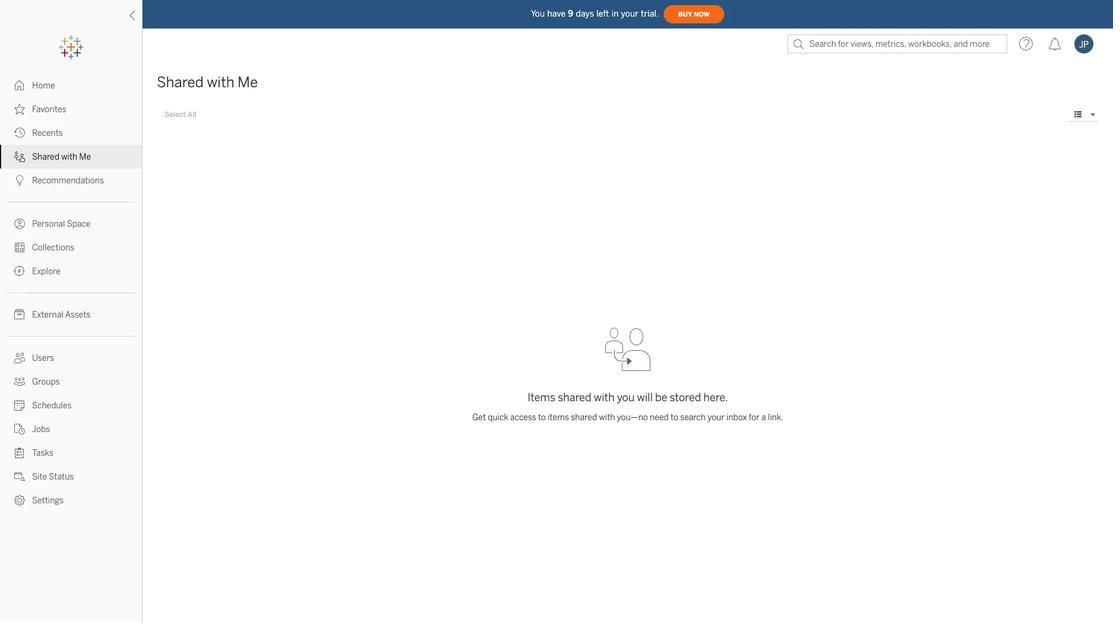 Task type: vqa. For each thing, say whether or not it's contained in the screenshot.
External Assets link in the left of the page
yes



Task type: locate. For each thing, give the bounding box(es) containing it.
tasks link
[[0, 442, 142, 465]]

by text only_f5he34f image inside site status "link"
[[14, 472, 25, 483]]

11 by text only_f5he34f image from the top
[[14, 496, 25, 506]]

jobs link
[[0, 418, 142, 442]]

5 by text only_f5he34f image from the top
[[14, 424, 25, 435]]

shared
[[558, 392, 592, 405], [571, 413, 597, 423]]

9
[[568, 9, 574, 19]]

9 by text only_f5he34f image from the top
[[14, 448, 25, 459]]

to left items
[[538, 413, 546, 423]]

you—no
[[617, 413, 648, 423]]

by text only_f5he34f image left schedules
[[14, 401, 25, 411]]

4 by text only_f5he34f image from the top
[[14, 175, 25, 186]]

your right in
[[621, 9, 639, 19]]

by text only_f5he34f image inside collections 'link'
[[14, 242, 25, 253]]

personal
[[32, 219, 65, 229]]

4 by text only_f5he34f image from the top
[[14, 401, 25, 411]]

by text only_f5he34f image for groups
[[14, 377, 25, 387]]

by text only_f5he34f image
[[14, 80, 25, 91], [14, 242, 25, 253], [14, 310, 25, 320], [14, 401, 25, 411], [14, 424, 25, 435]]

0 vertical spatial shared with me
[[157, 74, 258, 91]]

shared right items
[[571, 413, 597, 423]]

by text only_f5he34f image inside "personal space" link
[[14, 219, 25, 229]]

by text only_f5he34f image inside shared with me link
[[14, 152, 25, 162]]

you have 9 days left in your trial.
[[531, 9, 659, 19]]

external assets link
[[0, 303, 142, 327]]

by text only_f5he34f image inside tasks link
[[14, 448, 25, 459]]

by text only_f5he34f image inside favorites link
[[14, 104, 25, 115]]

by text only_f5he34f image left external
[[14, 310, 25, 320]]

me inside main navigation. press the up and down arrow keys to access links. element
[[79, 152, 91, 162]]

shared down the recents
[[32, 152, 59, 162]]

by text only_f5he34f image left explore
[[14, 266, 25, 277]]

by text only_f5he34f image left "jobs"
[[14, 424, 25, 435]]

your down here. on the right of page
[[708, 413, 725, 423]]

by text only_f5he34f image up recommendations "link"
[[14, 152, 25, 162]]

select all button
[[157, 108, 204, 122]]

0 horizontal spatial shared with me
[[32, 152, 91, 162]]

3 by text only_f5he34f image from the top
[[14, 152, 25, 162]]

status
[[49, 472, 74, 483]]

by text only_f5he34f image left collections
[[14, 242, 25, 253]]

0 vertical spatial shared
[[157, 74, 204, 91]]

shared with me inside main navigation. press the up and down arrow keys to access links. element
[[32, 152, 91, 162]]

1 vertical spatial shared with me
[[32, 152, 91, 162]]

by text only_f5he34f image left users in the left of the page
[[14, 353, 25, 364]]

3 by text only_f5he34f image from the top
[[14, 310, 25, 320]]

site
[[32, 472, 47, 483]]

Search for views, metrics, workbooks, and more text field
[[788, 34, 1008, 53]]

tasks
[[32, 449, 53, 459]]

by text only_f5he34f image inside external assets link
[[14, 310, 25, 320]]

shared with me up all
[[157, 74, 258, 91]]

shared
[[157, 74, 204, 91], [32, 152, 59, 162]]

will
[[637, 392, 653, 405]]

shared with me link
[[0, 145, 142, 169]]

by text only_f5he34f image inside settings link
[[14, 496, 25, 506]]

1 vertical spatial shared
[[571, 413, 597, 423]]

0 horizontal spatial to
[[538, 413, 546, 423]]

2 by text only_f5he34f image from the top
[[14, 242, 25, 253]]

by text only_f5he34f image left the recents
[[14, 128, 25, 138]]

shared inside main navigation. press the up and down arrow keys to access links. element
[[32, 152, 59, 162]]

by text only_f5he34f image for schedules
[[14, 401, 25, 411]]

recents link
[[0, 121, 142, 145]]

1 vertical spatial me
[[79, 152, 91, 162]]

by text only_f5he34f image inside explore "link"
[[14, 266, 25, 277]]

by text only_f5he34f image inside the home link
[[14, 80, 25, 91]]

by text only_f5he34f image left settings
[[14, 496, 25, 506]]

by text only_f5he34f image for personal space
[[14, 219, 25, 229]]

by text only_f5he34f image inside jobs link
[[14, 424, 25, 435]]

0 horizontal spatial me
[[79, 152, 91, 162]]

by text only_f5he34f image inside recommendations "link"
[[14, 175, 25, 186]]

a
[[762, 413, 766, 423]]

by text only_f5he34f image for recommendations
[[14, 175, 25, 186]]

7 by text only_f5he34f image from the top
[[14, 353, 25, 364]]

home link
[[0, 74, 142, 97]]

list view image
[[1073, 109, 1084, 120]]

in
[[612, 9, 619, 19]]

by text only_f5he34f image left recommendations
[[14, 175, 25, 186]]

6 by text only_f5he34f image from the top
[[14, 266, 25, 277]]

external
[[32, 310, 63, 320]]

shared with me
[[157, 74, 258, 91], [32, 152, 91, 162]]

stored
[[670, 392, 701, 405]]

by text only_f5he34f image left home
[[14, 80, 25, 91]]

by text only_f5he34f image for recents
[[14, 128, 25, 138]]

1 vertical spatial shared
[[32, 152, 59, 162]]

shared up items
[[558, 392, 592, 405]]

5 by text only_f5he34f image from the top
[[14, 219, 25, 229]]

to right need
[[671, 413, 679, 423]]

by text only_f5he34f image inside users link
[[14, 353, 25, 364]]

0 horizontal spatial shared
[[32, 152, 59, 162]]

2 by text only_f5he34f image from the top
[[14, 128, 25, 138]]

you
[[531, 9, 545, 19]]

me
[[238, 74, 258, 91], [79, 152, 91, 162]]

1 horizontal spatial shared
[[157, 74, 204, 91]]

select
[[165, 111, 186, 119]]

shared with me up recommendations
[[32, 152, 91, 162]]

1 horizontal spatial your
[[708, 413, 725, 423]]

by text only_f5he34f image for external assets
[[14, 310, 25, 320]]

groups link
[[0, 370, 142, 394]]

8 by text only_f5he34f image from the top
[[14, 377, 25, 387]]

by text only_f5he34f image left personal
[[14, 219, 25, 229]]

1 horizontal spatial shared with me
[[157, 74, 258, 91]]

by text only_f5he34f image
[[14, 104, 25, 115], [14, 128, 25, 138], [14, 152, 25, 162], [14, 175, 25, 186], [14, 219, 25, 229], [14, 266, 25, 277], [14, 353, 25, 364], [14, 377, 25, 387], [14, 448, 25, 459], [14, 472, 25, 483], [14, 496, 25, 506]]

be
[[655, 392, 668, 405]]

by text only_f5he34f image inside groups link
[[14, 377, 25, 387]]

items shared with you will be stored here.
[[528, 392, 728, 405]]

0 vertical spatial me
[[238, 74, 258, 91]]

collections link
[[0, 236, 142, 260]]

by text only_f5he34f image left favorites
[[14, 104, 25, 115]]

to
[[538, 413, 546, 423], [671, 413, 679, 423]]

your
[[621, 9, 639, 19], [708, 413, 725, 423]]

left
[[597, 9, 609, 19]]

need
[[650, 413, 669, 423]]

users
[[32, 354, 54, 364]]

get quick access to items shared with you—no need to search your inbox for a link.
[[473, 413, 784, 423]]

buy now button
[[664, 5, 725, 24]]

by text only_f5he34f image for shared with me
[[14, 152, 25, 162]]

by text only_f5he34f image for tasks
[[14, 448, 25, 459]]

shared up select all in the top left of the page
[[157, 74, 204, 91]]

days
[[576, 9, 594, 19]]

explore
[[32, 267, 61, 277]]

by text only_f5he34f image left site
[[14, 472, 25, 483]]

10 by text only_f5he34f image from the top
[[14, 472, 25, 483]]

1 by text only_f5he34f image from the top
[[14, 80, 25, 91]]

by text only_f5he34f image inside schedules "link"
[[14, 401, 25, 411]]

1 horizontal spatial to
[[671, 413, 679, 423]]

1 by text only_f5he34f image from the top
[[14, 104, 25, 115]]

by text only_f5he34f image inside recents link
[[14, 128, 25, 138]]

settings
[[32, 496, 64, 506]]

by text only_f5he34f image for collections
[[14, 242, 25, 253]]

by text only_f5he34f image for users
[[14, 353, 25, 364]]

0 vertical spatial your
[[621, 9, 639, 19]]

by text only_f5he34f image left tasks
[[14, 448, 25, 459]]

by text only_f5he34f image left groups
[[14, 377, 25, 387]]

with
[[207, 74, 234, 91], [61, 152, 77, 162], [594, 392, 615, 405], [599, 413, 615, 423]]



Task type: describe. For each thing, give the bounding box(es) containing it.
schedules
[[32, 401, 72, 411]]

jobs
[[32, 425, 50, 435]]

have
[[548, 9, 566, 19]]

now
[[694, 10, 710, 18]]

items
[[528, 392, 556, 405]]

by text only_f5he34f image for home
[[14, 80, 25, 91]]

get
[[473, 413, 486, 423]]

recommendations
[[32, 176, 104, 186]]

1 vertical spatial your
[[708, 413, 725, 423]]

explore link
[[0, 260, 142, 283]]

by text only_f5he34f image for explore
[[14, 266, 25, 277]]

by text only_f5he34f image for favorites
[[14, 104, 25, 115]]

groups
[[32, 377, 60, 387]]

favorites
[[32, 105, 66, 115]]

here.
[[704, 392, 728, 405]]

buy now
[[679, 10, 710, 18]]

0 horizontal spatial your
[[621, 9, 639, 19]]

buy
[[679, 10, 692, 18]]

schedules link
[[0, 394, 142, 418]]

all
[[188, 111, 197, 119]]

quick
[[488, 413, 509, 423]]

by text only_f5he34f image for jobs
[[14, 424, 25, 435]]

you
[[617, 392, 635, 405]]

by text only_f5he34f image for settings
[[14, 496, 25, 506]]

1 to from the left
[[538, 413, 546, 423]]

2 to from the left
[[671, 413, 679, 423]]

link.
[[768, 413, 784, 423]]

personal space
[[32, 219, 91, 229]]

collections
[[32, 243, 74, 253]]

space
[[67, 219, 91, 229]]

main navigation. press the up and down arrow keys to access links. element
[[0, 74, 142, 513]]

assets
[[65, 310, 91, 320]]

site status link
[[0, 465, 142, 489]]

users link
[[0, 346, 142, 370]]

site status
[[32, 472, 74, 483]]

trial.
[[641, 9, 659, 19]]

external assets
[[32, 310, 91, 320]]

recents
[[32, 128, 63, 138]]

navigation panel element
[[0, 36, 142, 513]]

home
[[32, 81, 55, 91]]

recommendations link
[[0, 169, 142, 193]]

select all
[[165, 111, 197, 119]]

personal space link
[[0, 212, 142, 236]]

0 vertical spatial shared
[[558, 392, 592, 405]]

by text only_f5he34f image for site status
[[14, 472, 25, 483]]

inbox
[[727, 413, 747, 423]]

search
[[681, 413, 706, 423]]

favorites link
[[0, 97, 142, 121]]

for
[[749, 413, 760, 423]]

1 horizontal spatial me
[[238, 74, 258, 91]]

access
[[510, 413, 537, 423]]

settings link
[[0, 489, 142, 513]]

items
[[548, 413, 569, 423]]

with inside main navigation. press the up and down arrow keys to access links. element
[[61, 152, 77, 162]]



